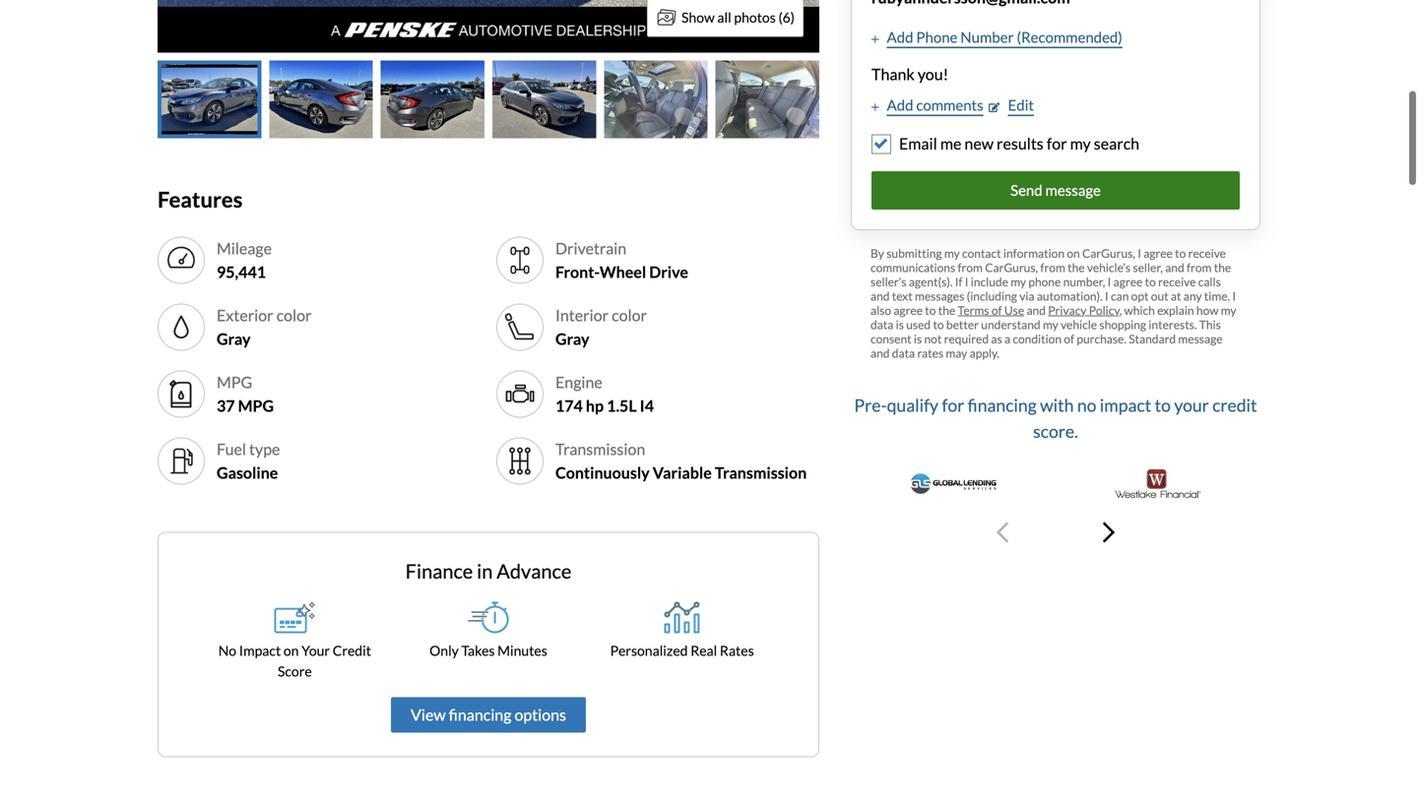 Task type: locate. For each thing, give the bounding box(es) containing it.
plus image down thank
[[872, 102, 879, 112]]

as
[[991, 332, 1002, 346]]

1 vertical spatial on
[[284, 643, 299, 659]]

pre-qualify for financing with no impact to your credit score. button
[[851, 384, 1261, 562]]

drivetrain
[[556, 239, 627, 258]]

add inside add comments button
[[887, 96, 914, 114]]

1 vertical spatial add
[[887, 96, 914, 114]]

2 horizontal spatial agree
[[1144, 246, 1173, 260]]

1 vertical spatial message
[[1178, 332, 1223, 346]]

0 vertical spatial of
[[992, 303, 1002, 317]]

the
[[1068, 260, 1085, 275], [1214, 260, 1231, 275], [938, 303, 956, 317]]

can
[[1111, 289, 1129, 303]]

from up any
[[1187, 260, 1212, 275]]

required
[[944, 332, 989, 346]]

0 vertical spatial mpg
[[217, 373, 252, 392]]

my left search
[[1070, 134, 1091, 153]]

0 horizontal spatial of
[[992, 303, 1002, 317]]

2 gray from the left
[[556, 329, 589, 349]]

impact
[[1100, 395, 1152, 416]]

thank
[[872, 65, 915, 84]]

1 vertical spatial plus image
[[872, 102, 879, 112]]

1 horizontal spatial for
[[1047, 134, 1067, 153]]

2 color from the left
[[612, 306, 647, 325]]

of left use
[[992, 303, 1002, 317]]

interests.
[[1149, 317, 1197, 332]]

37
[[217, 396, 235, 416]]

plus image up thank
[[872, 34, 879, 44]]

, which explain how my data is used to better understand my vehicle shopping interests. this consent is not required as a condition of purchase. standard message and data rates may apply.
[[871, 303, 1237, 360]]

plus image inside add phone number (recommended) button
[[872, 34, 879, 44]]

and right seller,
[[1165, 260, 1185, 275]]

transmission right variable
[[715, 463, 807, 483]]

agree
[[1144, 246, 1173, 260], [1114, 275, 1143, 289], [894, 303, 923, 317]]

1 add from the top
[[887, 28, 914, 46]]

agree right also
[[894, 303, 923, 317]]

i
[[1138, 246, 1141, 260], [965, 275, 969, 289], [1108, 275, 1111, 289], [1105, 289, 1109, 303], [1232, 289, 1236, 303]]

0 vertical spatial transmission
[[556, 440, 645, 459]]

email me new results for my search
[[899, 134, 1140, 153]]

0 horizontal spatial cargurus,
[[985, 260, 1038, 275]]

1 horizontal spatial transmission
[[715, 463, 807, 483]]

pre-
[[854, 395, 887, 416]]

is left not
[[914, 332, 922, 346]]

0 horizontal spatial from
[[958, 260, 983, 275]]

0 horizontal spatial gray
[[217, 329, 251, 349]]

the up time.
[[1214, 260, 1231, 275]]

0 horizontal spatial agree
[[894, 303, 923, 317]]

1 horizontal spatial on
[[1067, 246, 1080, 260]]

1 vertical spatial for
[[942, 395, 965, 416]]

contact
[[962, 246, 1001, 260]]

1 plus image from the top
[[872, 34, 879, 44]]

1 horizontal spatial cargurus,
[[1082, 246, 1136, 260]]

mileage
[[217, 239, 272, 258]]

to left at
[[1145, 275, 1156, 289]]

0 horizontal spatial on
[[284, 643, 299, 659]]

financing right view
[[449, 706, 512, 725]]

transmission image
[[504, 446, 536, 477]]

message inside , which explain how my data is used to better understand my vehicle shopping interests. this consent is not required as a condition of purchase. standard message and data rates may apply.
[[1178, 332, 1223, 346]]

shopping
[[1100, 317, 1147, 332]]

financing left with
[[968, 395, 1037, 416]]

mpg
[[217, 373, 252, 392], [238, 396, 274, 416]]

phone
[[1029, 275, 1061, 289]]

view financing options button
[[391, 698, 586, 733]]

front-
[[556, 262, 600, 282]]

drive
[[649, 262, 688, 282]]

view vehicle photo 6 image
[[716, 61, 819, 138]]

1 horizontal spatial agree
[[1114, 275, 1143, 289]]

2 vertical spatial agree
[[894, 303, 923, 317]]

to right seller,
[[1175, 246, 1186, 260]]

1 horizontal spatial message
[[1178, 332, 1223, 346]]

for inside pre-qualify for financing with no impact to your credit score.
[[942, 395, 965, 416]]

vehicle's
[[1087, 260, 1131, 275]]

1 vertical spatial mpg
[[238, 396, 274, 416]]

of inside , which explain how my data is used to better understand my vehicle shopping interests. this consent is not required as a condition of purchase. standard message and data rates may apply.
[[1064, 332, 1075, 346]]

agent(s).
[[909, 275, 953, 289]]

fuel
[[217, 440, 246, 459]]

message down "how" on the right top of the page
[[1178, 332, 1223, 346]]

on
[[1067, 246, 1080, 260], [284, 643, 299, 659]]

0 vertical spatial plus image
[[872, 34, 879, 44]]

policy
[[1089, 303, 1120, 317]]

not
[[924, 332, 942, 346]]

1 horizontal spatial of
[[1064, 332, 1075, 346]]

edit
[[1008, 96, 1034, 114]]

use
[[1005, 303, 1024, 317]]

cargurus, up number,
[[1082, 246, 1136, 260]]

number,
[[1063, 275, 1105, 289]]

is left used
[[896, 317, 904, 332]]

options
[[515, 706, 566, 725]]

0 horizontal spatial transmission
[[556, 440, 645, 459]]

communications
[[871, 260, 956, 275]]

gray for exterior color gray
[[217, 329, 251, 349]]

data left rates
[[892, 346, 915, 360]]

out
[[1151, 289, 1169, 303]]

financing inside "button"
[[449, 706, 512, 725]]

agree up out
[[1144, 246, 1173, 260]]

color down wheel
[[612, 306, 647, 325]]

1 horizontal spatial from
[[1040, 260, 1066, 275]]

your
[[1174, 395, 1209, 416]]

send message button
[[872, 171, 1240, 210]]

transmission up the continuously
[[556, 440, 645, 459]]

0 horizontal spatial for
[[942, 395, 965, 416]]

3 from from the left
[[1187, 260, 1212, 275]]

0 horizontal spatial is
[[896, 317, 904, 332]]

2 plus image from the top
[[872, 102, 879, 112]]

my up "if"
[[944, 246, 960, 260]]

takes
[[461, 643, 495, 659]]

,
[[1120, 303, 1122, 317]]

agree up ,
[[1114, 275, 1143, 289]]

gasoline
[[217, 463, 278, 483]]

1 horizontal spatial the
[[1068, 260, 1085, 275]]

privacy
[[1048, 303, 1087, 317]]

plus image for add comments
[[872, 102, 879, 112]]

i right time.
[[1232, 289, 1236, 303]]

edit image
[[989, 102, 1000, 112]]

to left "your"
[[1155, 395, 1171, 416]]

color inside exterior color gray
[[276, 306, 312, 325]]

with
[[1040, 395, 1074, 416]]

text
[[892, 289, 913, 303]]

and left the text
[[871, 289, 890, 303]]

on inside no impact on your credit score
[[284, 643, 299, 659]]

receive up explain
[[1158, 275, 1196, 289]]

receive up calls
[[1188, 246, 1226, 260]]

add down thank
[[887, 96, 914, 114]]

on up number,
[[1067, 246, 1080, 260]]

i left can
[[1105, 289, 1109, 303]]

1 vertical spatial financing
[[449, 706, 512, 725]]

finance in advance
[[405, 560, 572, 584]]

mpg right 37
[[238, 396, 274, 416]]

mpg up 37
[[217, 373, 252, 392]]

mpg 37 mpg
[[217, 373, 274, 416]]

email
[[899, 134, 937, 153]]

add phone number (recommended) button
[[872, 26, 1123, 48]]

1 horizontal spatial color
[[612, 306, 647, 325]]

0 vertical spatial message
[[1046, 181, 1101, 199]]

and down also
[[871, 346, 890, 360]]

automation).
[[1037, 289, 1103, 303]]

message right send in the right of the page
[[1046, 181, 1101, 199]]

gray inside exterior color gray
[[217, 329, 251, 349]]

your
[[302, 643, 330, 659]]

by submitting my contact information on cargurus, i agree to receive communications from cargurus, from the vehicle's seller, and from the seller's agent(s). if i include my phone number, i agree to receive calls and text messages (including via automation). i can opt out at any time. i also agree to the
[[871, 246, 1236, 317]]

0 horizontal spatial financing
[[449, 706, 512, 725]]

to
[[1175, 246, 1186, 260], [1145, 275, 1156, 289], [925, 303, 936, 317], [933, 317, 944, 332], [1155, 395, 1171, 416]]

of down the privacy
[[1064, 332, 1075, 346]]

from up 'automation).'
[[1040, 260, 1066, 275]]

plus image inside add comments button
[[872, 102, 879, 112]]

my right "how" on the right top of the page
[[1221, 303, 1237, 317]]

i right "if"
[[965, 275, 969, 289]]

explain
[[1157, 303, 1194, 317]]

for right qualify
[[942, 395, 965, 416]]

wheel
[[600, 262, 646, 282]]

to right used
[[933, 317, 944, 332]]

show
[[682, 9, 715, 26]]

credit
[[333, 643, 371, 659]]

plus image
[[872, 34, 879, 44], [872, 102, 879, 112]]

gray down interior
[[556, 329, 589, 349]]

gray for interior color gray
[[556, 329, 589, 349]]

apply.
[[970, 346, 1000, 360]]

better
[[946, 317, 979, 332]]

terms
[[958, 303, 989, 317]]

variable
[[653, 463, 712, 483]]

advance
[[497, 560, 572, 584]]

score.
[[1033, 421, 1078, 442]]

chevron left image
[[997, 521, 1009, 545]]

drivetrain front-wheel drive
[[556, 239, 688, 282]]

color right exterior
[[276, 306, 312, 325]]

add left the phone
[[887, 28, 914, 46]]

standard
[[1129, 332, 1176, 346]]

gray down exterior
[[217, 329, 251, 349]]

1 color from the left
[[276, 306, 312, 325]]

my
[[1070, 134, 1091, 153], [944, 246, 960, 260], [1011, 275, 1026, 289], [1221, 303, 1237, 317], [1043, 317, 1059, 332]]

my left vehicle
[[1043, 317, 1059, 332]]

from up '(including'
[[958, 260, 983, 275]]

(recommended)
[[1017, 28, 1123, 46]]

0 vertical spatial financing
[[968, 395, 1037, 416]]

2 add from the top
[[887, 96, 914, 114]]

0 horizontal spatial message
[[1046, 181, 1101, 199]]

score
[[278, 663, 312, 680]]

is
[[896, 317, 904, 332], [914, 332, 922, 346]]

1 gray from the left
[[217, 329, 251, 349]]

mpg image
[[165, 379, 197, 410]]

gray inside the interior color gray
[[556, 329, 589, 349]]

on up score
[[284, 643, 299, 659]]

add for add comments
[[887, 96, 914, 114]]

color for interior color gray
[[612, 306, 647, 325]]

0 horizontal spatial color
[[276, 306, 312, 325]]

add inside add phone number (recommended) button
[[887, 28, 914, 46]]

the up 'automation).'
[[1068, 260, 1085, 275]]

tab list
[[158, 61, 819, 138]]

1 horizontal spatial gray
[[556, 329, 589, 349]]

1 horizontal spatial financing
[[968, 395, 1037, 416]]

view vehicle photo 5 image
[[604, 61, 708, 138]]

personalized
[[610, 643, 688, 659]]

2 horizontal spatial from
[[1187, 260, 1212, 275]]

1 vertical spatial data
[[892, 346, 915, 360]]

fuel type image
[[165, 446, 197, 477]]

by
[[871, 246, 884, 260]]

cargurus, up via at the right of page
[[985, 260, 1038, 275]]

the left terms
[[938, 303, 956, 317]]

174
[[556, 396, 583, 416]]

for right 'results'
[[1047, 134, 1067, 153]]

if
[[955, 275, 963, 289]]

0 vertical spatial on
[[1067, 246, 1080, 260]]

add
[[887, 28, 914, 46], [887, 96, 914, 114]]

color inside the interior color gray
[[612, 306, 647, 325]]

0 vertical spatial add
[[887, 28, 914, 46]]

seller's
[[871, 275, 907, 289]]

data down the text
[[871, 317, 894, 332]]

and
[[1165, 260, 1185, 275], [871, 289, 890, 303], [1027, 303, 1046, 317], [871, 346, 890, 360]]

new
[[965, 134, 994, 153]]

1 vertical spatial of
[[1064, 332, 1075, 346]]



Task type: describe. For each thing, give the bounding box(es) containing it.
to down agent(s).
[[925, 303, 936, 317]]

0 vertical spatial for
[[1047, 134, 1067, 153]]

information
[[1004, 246, 1065, 260]]

chevron right image
[[1103, 521, 1115, 545]]

no
[[1077, 395, 1097, 416]]

drivetrain image
[[504, 245, 536, 276]]

you!
[[918, 65, 949, 84]]

interior color gray
[[556, 306, 647, 349]]

results
[[997, 134, 1044, 153]]

i4
[[640, 396, 654, 416]]

privacy policy link
[[1048, 303, 1120, 317]]

color for exterior color gray
[[276, 306, 312, 325]]

which
[[1124, 303, 1155, 317]]

opt
[[1131, 289, 1149, 303]]

my left phone
[[1011, 275, 1026, 289]]

add for add phone number (recommended)
[[887, 28, 914, 46]]

vehicle
[[1061, 317, 1097, 332]]

pre-qualify for financing with no impact to your credit score.
[[854, 395, 1257, 442]]

qualify
[[887, 395, 939, 416]]

view vehicle photo 3 image
[[381, 61, 485, 138]]

calls
[[1198, 275, 1221, 289]]

condition
[[1013, 332, 1062, 346]]

0 vertical spatial receive
[[1188, 246, 1226, 260]]

view vehicle photo 1 image
[[158, 61, 261, 138]]

mileage 95,441
[[217, 239, 272, 282]]

impact
[[239, 643, 281, 659]]

rates
[[720, 643, 754, 659]]

and inside , which explain how my data is used to better understand my vehicle shopping interests. this consent is not required as a condition of purchase. standard message and data rates may apply.
[[871, 346, 890, 360]]

and right use
[[1027, 303, 1046, 317]]

plus image for add phone number (recommended)
[[872, 34, 879, 44]]

exterior color gray
[[217, 306, 312, 349]]

no impact on your credit score
[[218, 643, 371, 680]]

thank you!
[[872, 65, 949, 84]]

mileage image
[[165, 245, 197, 276]]

hp
[[586, 396, 604, 416]]

photos
[[734, 9, 776, 26]]

add comments button
[[872, 94, 984, 116]]

0 horizontal spatial the
[[938, 303, 956, 317]]

0 vertical spatial agree
[[1144, 246, 1173, 260]]

purchase.
[[1077, 332, 1127, 346]]

via
[[1020, 289, 1035, 303]]

credit
[[1213, 395, 1257, 416]]

include
[[971, 275, 1008, 289]]

number
[[961, 28, 1014, 46]]

me
[[940, 134, 962, 153]]

at
[[1171, 289, 1181, 303]]

to inside pre-qualify for financing with no impact to your credit score.
[[1155, 395, 1171, 416]]

interior color image
[[504, 312, 536, 343]]

may
[[946, 346, 968, 360]]

message inside button
[[1046, 181, 1101, 199]]

0 vertical spatial data
[[871, 317, 894, 332]]

i right "vehicle's"
[[1138, 246, 1141, 260]]

interior
[[556, 306, 609, 325]]

1 vertical spatial transmission
[[715, 463, 807, 483]]

to inside , which explain how my data is used to better understand my vehicle shopping interests. this consent is not required as a condition of purchase. standard message and data rates may apply.
[[933, 317, 944, 332]]

1 vertical spatial receive
[[1158, 275, 1196, 289]]

how
[[1197, 303, 1219, 317]]

view
[[411, 706, 446, 725]]

1 from from the left
[[958, 260, 983, 275]]

view financing options
[[411, 706, 566, 725]]

vehicle full photo image
[[158, 0, 819, 53]]

add phone number (recommended)
[[887, 28, 1123, 46]]

rates
[[917, 346, 944, 360]]

understand
[[981, 317, 1041, 332]]

1.5l
[[607, 396, 637, 416]]

exterior color image
[[165, 312, 197, 343]]

1 horizontal spatial is
[[914, 332, 922, 346]]

financing inside pre-qualify for financing with no impact to your credit score.
[[968, 395, 1037, 416]]

i right number,
[[1108, 275, 1111, 289]]

type
[[249, 440, 280, 459]]

no
[[218, 643, 236, 659]]

in
[[477, 560, 493, 584]]

2 from from the left
[[1040, 260, 1066, 275]]

2 horizontal spatial the
[[1214, 260, 1231, 275]]

also
[[871, 303, 891, 317]]

transmission continuously variable transmission
[[556, 440, 807, 483]]

used
[[906, 317, 931, 332]]

finance
[[405, 560, 473, 584]]

send message
[[1011, 181, 1101, 199]]

view vehicle photo 4 image
[[492, 61, 596, 138]]

view vehicle photo 2 image
[[269, 61, 373, 138]]

comments
[[916, 96, 984, 114]]

exterior
[[217, 306, 273, 325]]

fuel type gasoline
[[217, 440, 280, 483]]

consent
[[871, 332, 912, 346]]

engine image
[[504, 379, 536, 410]]

show all photos (6) link
[[647, 0, 804, 37]]

on inside the by submitting my contact information on cargurus, i agree to receive communications from cargurus, from the vehicle's seller, and from the seller's agent(s). if i include my phone number, i agree to receive calls and text messages (including via automation). i can opt out at any time. i also agree to the
[[1067, 246, 1080, 260]]

add comments
[[887, 96, 984, 114]]

this
[[1199, 317, 1221, 332]]

submitting
[[887, 246, 942, 260]]

1 vertical spatial agree
[[1114, 275, 1143, 289]]

search
[[1094, 134, 1140, 153]]

only
[[430, 643, 459, 659]]

only takes minutes
[[430, 643, 547, 659]]

edit button
[[989, 94, 1034, 116]]

time.
[[1204, 289, 1230, 303]]

messages
[[915, 289, 965, 303]]

features
[[158, 187, 243, 212]]

a
[[1005, 332, 1011, 346]]

engine
[[556, 373, 603, 392]]



Task type: vqa. For each thing, say whether or not it's contained in the screenshot.
the topmost reviews
no



